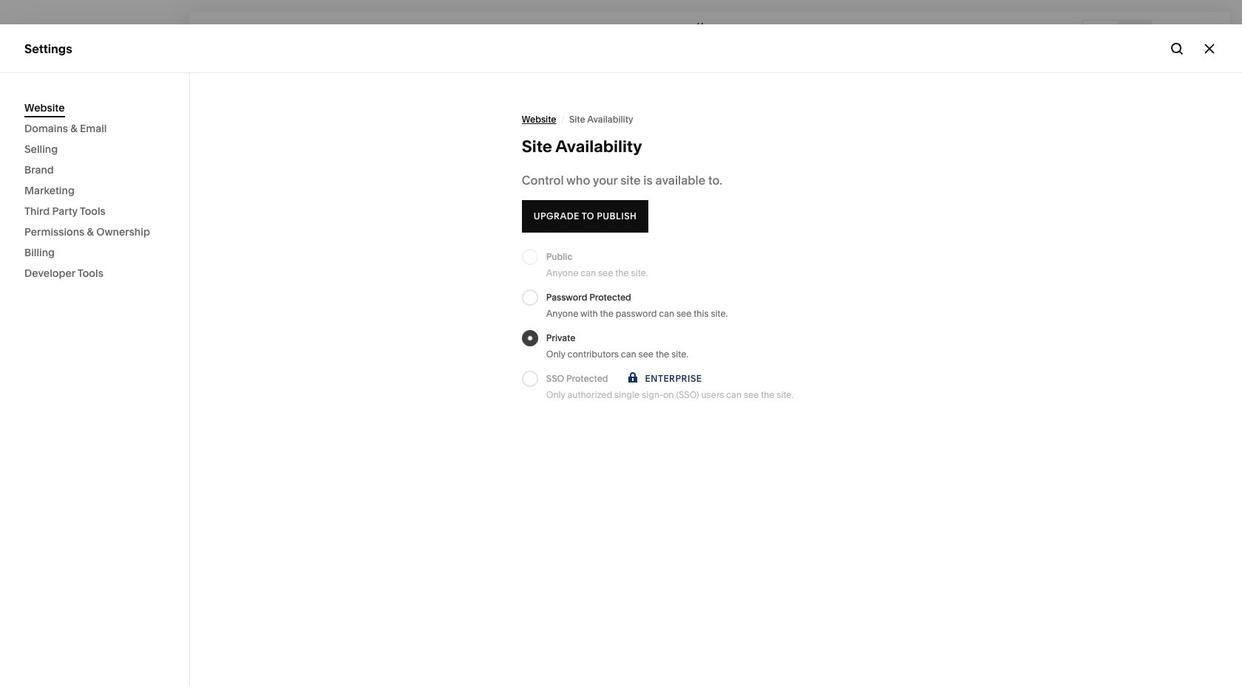 Task type: locate. For each thing, give the bounding box(es) containing it.
site preview image
[[1201, 24, 1217, 40]]

desktop image
[[1092, 24, 1108, 40]]

style image
[[1166, 24, 1182, 40]]

search image
[[148, 24, 164, 41]]

mobile image
[[1126, 24, 1142, 40]]

tab list
[[1083, 20, 1151, 44]]



Task type: describe. For each thing, give the bounding box(es) containing it.
search image
[[1169, 40, 1185, 57]]

feature gate lock image
[[624, 371, 641, 387]]

logo squarespace image
[[24, 24, 41, 41]]

cross large image
[[1201, 40, 1218, 57]]



Task type: vqa. For each thing, say whether or not it's contained in the screenshot.
"Undo" icon
no



